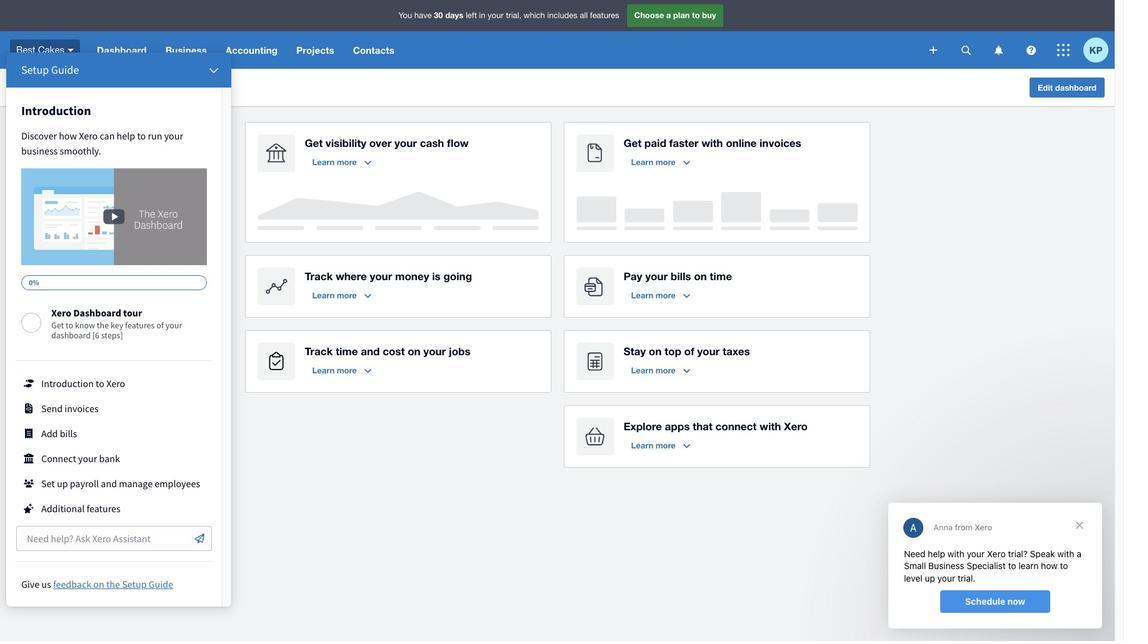 Task type: vqa. For each thing, say whether or not it's contained in the screenshot.
heading
no



Task type: locate. For each thing, give the bounding box(es) containing it.
business
[[166, 44, 207, 56]]

2 get from the left
[[624, 136, 642, 150]]

more down apps
[[656, 440, 676, 450]]

learn more down pay
[[631, 290, 676, 300]]

learn down pay
[[631, 290, 654, 300]]

that
[[693, 420, 713, 433]]

more for your
[[656, 290, 676, 300]]

your right in
[[488, 11, 504, 20]]

banner
[[0, 0, 1115, 69]]

svg image inside best cakes popup button
[[68, 49, 74, 52]]

paid
[[645, 136, 667, 150]]

learn more down the visibility
[[312, 157, 357, 167]]

track left where
[[305, 270, 333, 283]]

learn down explore
[[631, 440, 654, 450]]

svg image left dashboard link
[[68, 49, 74, 52]]

more down where
[[337, 290, 357, 300]]

1 vertical spatial track
[[305, 345, 333, 358]]

0 vertical spatial track
[[305, 270, 333, 283]]

learn
[[312, 157, 335, 167], [631, 157, 654, 167], [312, 290, 335, 300], [631, 290, 654, 300], [312, 365, 335, 375], [631, 365, 654, 375], [631, 440, 654, 450]]

0 vertical spatial cakes
[[38, 44, 64, 55]]

bills
[[671, 270, 692, 283]]

1 vertical spatial with
[[760, 420, 782, 433]]

pay your bills on time
[[624, 270, 732, 283]]

on
[[694, 270, 707, 283], [408, 345, 421, 358], [649, 345, 662, 358]]

of
[[685, 345, 695, 358]]

includes
[[548, 11, 578, 20]]

learn more down stay
[[631, 365, 676, 375]]

days
[[445, 10, 464, 20]]

1 get from the left
[[305, 136, 323, 150]]

time left and
[[336, 345, 358, 358]]

your right where
[[370, 270, 392, 283]]

get paid faster with online invoices
[[624, 136, 802, 150]]

best
[[16, 44, 35, 55], [10, 81, 33, 94]]

learn right projects icon
[[312, 365, 335, 375]]

learn right track money icon
[[312, 290, 335, 300]]

apps
[[665, 420, 690, 433]]

your inside you have 30 days left in your trial, which includes all features
[[488, 11, 504, 20]]

all
[[580, 11, 588, 20]]

dashboard
[[1056, 83, 1097, 93]]

learn more button down paid
[[624, 152, 698, 172]]

learn more down paid
[[631, 157, 676, 167]]

with left xero
[[760, 420, 782, 433]]

1 vertical spatial best cakes
[[10, 81, 68, 94]]

learn down paid
[[631, 157, 654, 167]]

1 vertical spatial cakes
[[36, 81, 68, 94]]

edit
[[1038, 83, 1054, 93]]

learn more down where
[[312, 290, 357, 300]]

learn for time
[[312, 365, 335, 375]]

learn more down track time and cost on your jobs
[[312, 365, 357, 375]]

learn more for visibility
[[312, 157, 357, 167]]

banking icon image
[[257, 134, 295, 172]]

more down the visibility
[[337, 157, 357, 167]]

more
[[337, 157, 357, 167], [656, 157, 676, 167], [337, 290, 357, 300], [656, 290, 676, 300], [337, 365, 357, 375], [656, 365, 676, 375], [656, 440, 676, 450]]

track right projects icon
[[305, 345, 333, 358]]

learn down stay
[[631, 365, 654, 375]]

your right of
[[698, 345, 720, 358]]

invoices
[[760, 136, 802, 150]]

learn down the visibility
[[312, 157, 335, 167]]

cakes inside best cakes popup button
[[38, 44, 64, 55]]

cakes
[[38, 44, 64, 55], [36, 81, 68, 94]]

2 track from the top
[[305, 345, 333, 358]]

get
[[305, 136, 323, 150], [624, 136, 642, 150]]

projects
[[297, 44, 334, 56]]

more down pay your bills on time
[[656, 290, 676, 300]]

1 horizontal spatial time
[[710, 270, 732, 283]]

1 vertical spatial time
[[336, 345, 358, 358]]

explore apps that connect with xero
[[624, 420, 808, 433]]

learn for where
[[312, 290, 335, 300]]

1 horizontal spatial get
[[624, 136, 642, 150]]

projects button
[[287, 31, 344, 69]]

pay
[[624, 270, 643, 283]]

where
[[336, 270, 367, 283]]

get left the visibility
[[305, 136, 323, 150]]

0 vertical spatial best
[[16, 44, 35, 55]]

choose
[[635, 10, 664, 20]]

1 track from the top
[[305, 270, 333, 283]]

0 vertical spatial with
[[702, 136, 723, 150]]

more down top
[[656, 365, 676, 375]]

accounting button
[[216, 31, 287, 69]]

you
[[399, 11, 412, 20]]

banking preview line graph image
[[257, 192, 539, 230]]

left
[[466, 11, 477, 20]]

your left jobs
[[424, 345, 446, 358]]

1 horizontal spatial with
[[760, 420, 782, 433]]

svg image
[[1058, 44, 1070, 56], [995, 45, 1003, 55], [1027, 45, 1036, 55], [930, 46, 938, 54], [68, 49, 74, 52]]

business button
[[156, 31, 216, 69]]

1 vertical spatial best
[[10, 81, 33, 94]]

flow
[[447, 136, 469, 150]]

0 vertical spatial best cakes
[[16, 44, 64, 55]]

which
[[524, 11, 545, 20]]

track time and cost on your jobs
[[305, 345, 471, 358]]

learn more button for apps
[[624, 435, 698, 455]]

0 horizontal spatial on
[[408, 345, 421, 358]]

learn more button for on
[[624, 360, 698, 380]]

0 horizontal spatial time
[[336, 345, 358, 358]]

dialog
[[889, 503, 1103, 629]]

accounting
[[226, 44, 278, 56]]

on right cost
[[408, 345, 421, 358]]

learn more button down pay your bills on time
[[624, 285, 698, 305]]

learn more
[[312, 157, 357, 167], [631, 157, 676, 167], [312, 290, 357, 300], [631, 290, 676, 300], [312, 365, 357, 375], [631, 365, 676, 375], [631, 440, 676, 450]]

learn for your
[[631, 290, 654, 300]]

connect
[[716, 420, 757, 433]]

learn more for on
[[631, 365, 676, 375]]

bills icon image
[[576, 268, 614, 305]]

learn for on
[[631, 365, 654, 375]]

invoices icon image
[[576, 134, 614, 172]]

your
[[488, 11, 504, 20], [395, 136, 417, 150], [370, 270, 392, 283], [646, 270, 668, 283], [424, 345, 446, 358], [698, 345, 720, 358]]

learn more button down where
[[305, 285, 379, 305]]

learn more button down and
[[305, 360, 379, 380]]

learn more down explore
[[631, 440, 676, 450]]

track
[[305, 270, 333, 283], [305, 345, 333, 358]]

learn more button down the visibility
[[305, 152, 379, 172]]

on left top
[[649, 345, 662, 358]]

time
[[710, 270, 732, 283], [336, 345, 358, 358]]

in
[[479, 11, 486, 20]]

more down paid
[[656, 157, 676, 167]]

you have 30 days left in your trial, which includes all features
[[399, 10, 620, 20]]

add-ons icon image
[[576, 418, 614, 455]]

with
[[702, 136, 723, 150], [760, 420, 782, 433]]

more down track time and cost on your jobs
[[337, 365, 357, 375]]

best cakes inside popup button
[[16, 44, 64, 55]]

30
[[434, 10, 443, 20]]

learn for paid
[[631, 157, 654, 167]]

learn more button down top
[[624, 360, 698, 380]]

time right bills
[[710, 270, 732, 283]]

best inside popup button
[[16, 44, 35, 55]]

learn more for time
[[312, 365, 357, 375]]

visibility
[[326, 136, 367, 150]]

on right bills
[[694, 270, 707, 283]]

with right 'faster'
[[702, 136, 723, 150]]

learn more for paid
[[631, 157, 676, 167]]

best cakes
[[16, 44, 64, 55], [10, 81, 68, 94]]

2 horizontal spatial on
[[694, 270, 707, 283]]

0 horizontal spatial get
[[305, 136, 323, 150]]

learn more button
[[305, 152, 379, 172], [624, 152, 698, 172], [305, 285, 379, 305], [624, 285, 698, 305], [305, 360, 379, 380], [624, 360, 698, 380], [624, 435, 698, 455]]

learn more button down apps
[[624, 435, 698, 455]]

learn more button for your
[[624, 285, 698, 305]]

get left paid
[[624, 136, 642, 150]]



Task type: describe. For each thing, give the bounding box(es) containing it.
track money icon image
[[257, 268, 295, 305]]

your right pay
[[646, 270, 668, 283]]

dashboard
[[97, 44, 147, 56]]

faster
[[670, 136, 699, 150]]

more for apps
[[656, 440, 676, 450]]

more for time
[[337, 365, 357, 375]]

get for get visibility over your cash flow
[[305, 136, 323, 150]]

taxes icon image
[[576, 343, 614, 380]]

is
[[432, 270, 441, 283]]

features
[[590, 11, 620, 20]]

svg image up edit dashboard button
[[1027, 45, 1036, 55]]

kp button
[[1084, 31, 1115, 69]]

invoices preview bar graph image
[[576, 192, 858, 230]]

have
[[415, 11, 432, 20]]

stay on top of your taxes
[[624, 345, 750, 358]]

get visibility over your cash flow
[[305, 136, 469, 150]]

choose a plan to buy
[[635, 10, 717, 20]]

a
[[667, 10, 671, 20]]

learn for visibility
[[312, 157, 335, 167]]

track for track time and cost on your jobs
[[305, 345, 333, 358]]

learn more button for paid
[[624, 152, 698, 172]]

learn more button for where
[[305, 285, 379, 305]]

and
[[361, 345, 380, 358]]

banner containing kp
[[0, 0, 1115, 69]]

stay
[[624, 345, 646, 358]]

1 horizontal spatial on
[[649, 345, 662, 358]]

learn more button for visibility
[[305, 152, 379, 172]]

svg image
[[962, 45, 971, 55]]

edit dashboard button
[[1030, 78, 1105, 98]]

going
[[444, 270, 472, 283]]

contacts button
[[344, 31, 404, 69]]

cost
[[383, 345, 405, 358]]

xero
[[784, 420, 808, 433]]

kp
[[1090, 44, 1103, 55]]

to
[[692, 10, 700, 20]]

jobs
[[449, 345, 471, 358]]

svg image left "kp" on the right
[[1058, 44, 1070, 56]]

contacts
[[353, 44, 395, 56]]

top
[[665, 345, 682, 358]]

more for paid
[[656, 157, 676, 167]]

svg image right svg icon
[[995, 45, 1003, 55]]

edit dashboard
[[1038, 83, 1097, 93]]

trial,
[[506, 11, 522, 20]]

over
[[369, 136, 392, 150]]

learn more for apps
[[631, 440, 676, 450]]

svg image left svg icon
[[930, 46, 938, 54]]

cash
[[420, 136, 444, 150]]

best cakes button
[[0, 31, 88, 69]]

learn for apps
[[631, 440, 654, 450]]

0 horizontal spatial with
[[702, 136, 723, 150]]

projects icon image
[[257, 343, 295, 380]]

more for on
[[656, 365, 676, 375]]

learn more button for time
[[305, 360, 379, 380]]

more for where
[[337, 290, 357, 300]]

learn more for your
[[631, 290, 676, 300]]

track for track where your money is going
[[305, 270, 333, 283]]

your right over
[[395, 136, 417, 150]]

more for visibility
[[337, 157, 357, 167]]

0 vertical spatial time
[[710, 270, 732, 283]]

dashboard link
[[88, 31, 156, 69]]

explore
[[624, 420, 662, 433]]

track where your money is going
[[305, 270, 472, 283]]

online
[[726, 136, 757, 150]]

money
[[395, 270, 429, 283]]

learn more for where
[[312, 290, 357, 300]]

buy
[[703, 10, 717, 20]]

plan
[[674, 10, 690, 20]]

taxes
[[723, 345, 750, 358]]

get for get paid faster with online invoices
[[624, 136, 642, 150]]



